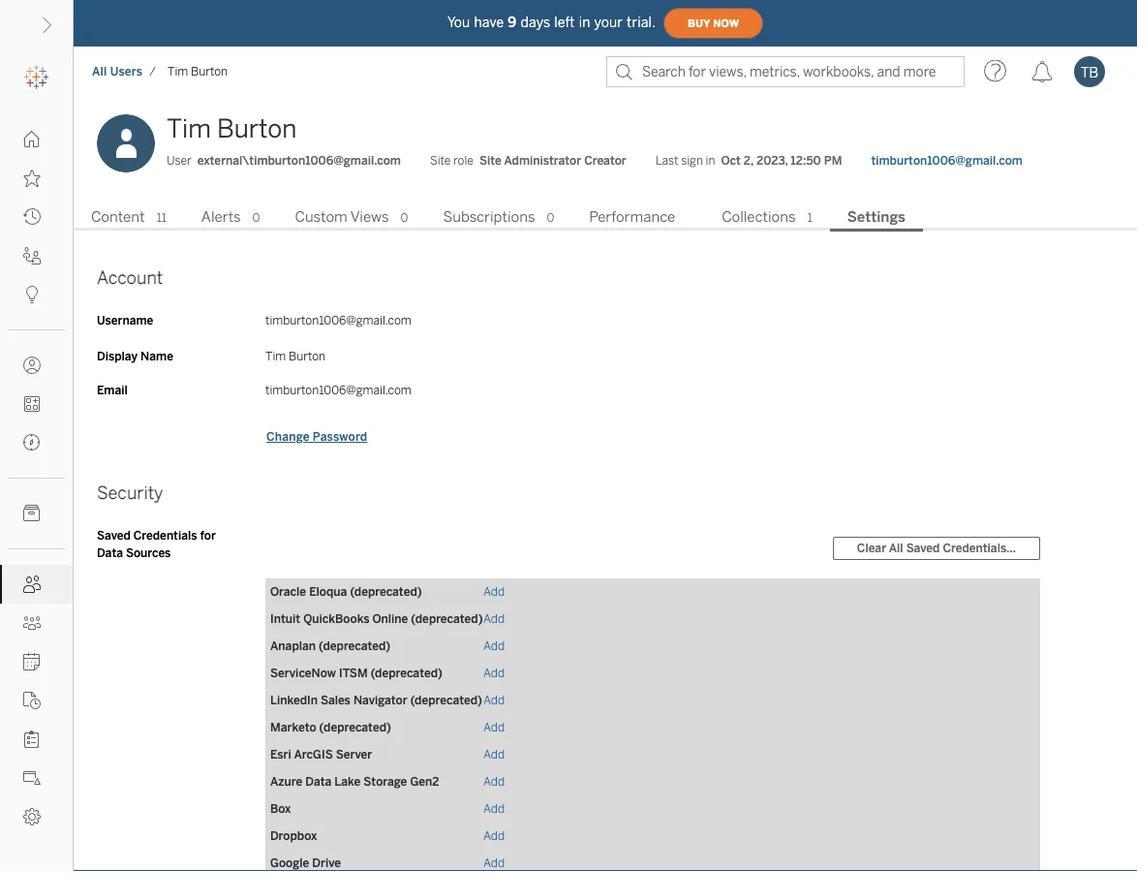 Task type: describe. For each thing, give the bounding box(es) containing it.
favorites image
[[23, 170, 41, 187]]

2 site from the left
[[479, 154, 502, 168]]

oracle
[[270, 585, 306, 599]]

0 vertical spatial timburton1006@gmail.com
[[871, 154, 1023, 168]]

all users link
[[91, 63, 144, 79]]

anaplan (deprecated)
[[270, 639, 391, 653]]

1 site from the left
[[430, 154, 451, 168]]

intuit quickbooks online (deprecated) add
[[270, 612, 505, 626]]

site status image
[[23, 769, 41, 787]]

all users /
[[92, 64, 156, 78]]

jobs image
[[23, 692, 41, 709]]

anaplan
[[270, 639, 316, 653]]

you have 9 days left in your trial.
[[448, 14, 656, 30]]

performance
[[589, 208, 675, 226]]

days
[[521, 14, 551, 30]]

have
[[474, 14, 504, 30]]

box
[[270, 802, 291, 816]]

buy now button
[[664, 8, 764, 39]]

(deprecated) right online
[[411, 612, 483, 626]]

external assets image
[[23, 505, 41, 522]]

itsm
[[339, 666, 368, 680]]

esri
[[270, 747, 291, 761]]

add for anaplan (deprecated)
[[483, 639, 505, 653]]

creator
[[584, 154, 627, 168]]

lake
[[335, 774, 361, 789]]

in inside tim burton main content
[[706, 154, 715, 168]]

add for box
[[483, 802, 505, 816]]

change password link
[[265, 429, 368, 445]]

5 add from the top
[[483, 693, 505, 707]]

arcgis
[[294, 747, 333, 761]]

you
[[448, 14, 470, 30]]

sales
[[321, 693, 351, 707]]

credentials…
[[943, 541, 1016, 555]]

all inside button
[[889, 541, 904, 555]]

1 horizontal spatial data
[[305, 774, 332, 789]]

left
[[554, 14, 575, 30]]

0 horizontal spatial all
[[92, 64, 107, 78]]

for
[[200, 528, 216, 542]]

content
[[91, 208, 145, 226]]

custom views
[[295, 208, 389, 226]]

groups image
[[23, 614, 41, 632]]

add for esri arcgis server
[[483, 747, 505, 761]]

sign
[[681, 154, 703, 168]]

collections
[[722, 208, 796, 226]]

server
[[336, 747, 372, 761]]

/
[[149, 64, 156, 78]]

recommendations image
[[23, 286, 41, 303]]

views
[[350, 208, 389, 226]]

google drive
[[270, 856, 341, 870]]

password
[[313, 430, 367, 444]]

clear all saved credentials… button
[[833, 537, 1041, 560]]

administrator
[[504, 154, 582, 168]]

2 vertical spatial tim burton
[[265, 349, 326, 363]]

data inside saved credentials for data sources
[[97, 546, 123, 560]]

main navigation. press the up and down arrow keys to access links. element
[[0, 120, 73, 836]]

add link for dropbox
[[483, 829, 505, 843]]

name
[[141, 349, 173, 363]]

9
[[508, 14, 517, 30]]

site role site administrator creator
[[430, 154, 627, 168]]

azure
[[270, 774, 303, 789]]

0 for subscriptions
[[547, 211, 555, 225]]

add for marketo (deprecated)
[[483, 720, 505, 734]]

1 vertical spatial tim
[[167, 114, 211, 144]]

tasks image
[[23, 731, 41, 748]]

intuit
[[270, 612, 300, 626]]

navigator
[[354, 693, 408, 707]]

(deprecated) up server
[[319, 720, 391, 734]]

(deprecated) up linkedin sales navigator (deprecated) add
[[371, 666, 443, 680]]

buy now
[[688, 17, 739, 29]]

2,
[[744, 154, 754, 168]]

last sign in oct 2, 2023, 12:50 pm
[[656, 154, 842, 168]]

credentials
[[133, 528, 197, 542]]

add link for servicenow itsm (deprecated)
[[483, 666, 505, 680]]

0 vertical spatial in
[[579, 14, 591, 30]]

security
[[97, 482, 163, 503]]

1
[[808, 211, 813, 225]]

dropbox
[[270, 829, 317, 843]]

now
[[713, 17, 739, 29]]

timburton1006@gmail.com for username
[[265, 313, 412, 327]]

display name
[[97, 349, 173, 363]]

change
[[266, 430, 310, 444]]

explore image
[[23, 434, 41, 452]]

2 vertical spatial tim
[[265, 349, 286, 363]]

1 vertical spatial tim burton
[[167, 114, 297, 144]]

google
[[270, 856, 309, 870]]

users
[[110, 64, 143, 78]]

collections image
[[23, 395, 41, 413]]

account
[[97, 267, 163, 288]]

pm
[[824, 154, 842, 168]]

linkedin
[[270, 693, 318, 707]]

trial.
[[627, 14, 656, 30]]

0 vertical spatial tim burton
[[168, 64, 228, 78]]



Task type: locate. For each thing, give the bounding box(es) containing it.
data down 'esri arcgis server'
[[305, 774, 332, 789]]

1 vertical spatial data
[[305, 774, 332, 789]]

gen2
[[410, 774, 439, 789]]

add link for esri arcgis server
[[483, 747, 505, 761]]

saved up sources
[[97, 528, 131, 542]]

shared with me image
[[23, 247, 41, 265]]

2 vertical spatial burton
[[289, 349, 326, 363]]

settings
[[848, 208, 906, 226]]

3 add link from the top
[[483, 639, 505, 653]]

burton right /
[[191, 64, 228, 78]]

add for azure data lake storage gen2
[[483, 774, 505, 789]]

oracle eloqua (deprecated)
[[270, 585, 422, 599]]

10 add from the top
[[483, 829, 505, 843]]

marketo
[[270, 720, 316, 734]]

4 add from the top
[[483, 666, 505, 680]]

7 add from the top
[[483, 747, 505, 761]]

1 vertical spatial all
[[889, 541, 904, 555]]

saved right clear
[[907, 541, 940, 555]]

3 0 from the left
[[547, 211, 555, 225]]

add link
[[483, 585, 505, 599], [483, 612, 505, 626], [483, 639, 505, 653], [483, 666, 505, 680], [483, 693, 505, 707], [483, 720, 505, 734], [483, 747, 505, 761], [483, 774, 505, 789], [483, 802, 505, 816], [483, 829, 505, 843], [483, 856, 505, 870]]

0 vertical spatial all
[[92, 64, 107, 78]]

tim burton right /
[[168, 64, 228, 78]]

tim
[[168, 64, 188, 78], [167, 114, 211, 144], [265, 349, 286, 363]]

2 add link from the top
[[483, 612, 505, 626]]

1 horizontal spatial in
[[706, 154, 715, 168]]

(deprecated) up itsm
[[319, 639, 391, 653]]

timburton1006@gmail.com
[[871, 154, 1023, 168], [265, 313, 412, 327], [265, 383, 412, 397]]

site left the role
[[430, 154, 451, 168]]

azure data lake storage gen2
[[270, 774, 439, 789]]

6 add from the top
[[483, 720, 505, 734]]

6 add link from the top
[[483, 720, 505, 734]]

0 vertical spatial burton
[[191, 64, 228, 78]]

2023,
[[757, 154, 788, 168]]

buy
[[688, 17, 710, 29]]

add link for oracle eloqua (deprecated)
[[483, 585, 505, 599]]

5 add link from the top
[[483, 693, 505, 707]]

storage
[[364, 774, 407, 789]]

esri arcgis server
[[270, 747, 372, 761]]

navigation panel element
[[0, 58, 73, 836]]

tim burton main content
[[74, 97, 1138, 871]]

2 vertical spatial timburton1006@gmail.com
[[265, 383, 412, 397]]

(deprecated)
[[350, 585, 422, 599], [411, 612, 483, 626], [319, 639, 391, 653], [371, 666, 443, 680], [410, 693, 482, 707], [319, 720, 391, 734]]

site right the role
[[479, 154, 502, 168]]

1 vertical spatial in
[[706, 154, 715, 168]]

your
[[595, 14, 623, 30]]

user external\timburton1006@gmail.com
[[167, 154, 401, 168]]

2 horizontal spatial 0
[[547, 211, 555, 225]]

marketo (deprecated)
[[270, 720, 391, 734]]

email
[[97, 383, 128, 397]]

add for oracle eloqua (deprecated)
[[483, 585, 505, 599]]

tim burton up change
[[265, 349, 326, 363]]

9 add from the top
[[483, 802, 505, 816]]

11 add link from the top
[[483, 856, 505, 870]]

drive
[[312, 856, 341, 870]]

site
[[430, 154, 451, 168], [479, 154, 502, 168]]

0 for custom views
[[401, 211, 408, 225]]

(deprecated) right navigator
[[410, 693, 482, 707]]

1 vertical spatial burton
[[217, 114, 297, 144]]

timburton1006@gmail.com for email
[[265, 383, 412, 397]]

0 right alerts
[[252, 211, 260, 225]]

0 horizontal spatial saved
[[97, 528, 131, 542]]

add link for marketo (deprecated)
[[483, 720, 505, 734]]

sources
[[126, 546, 171, 560]]

saved
[[97, 528, 131, 542], [907, 541, 940, 555]]

add link for linkedin sales navigator (deprecated)
[[483, 693, 505, 707]]

custom
[[295, 208, 348, 226]]

8 add from the top
[[483, 774, 505, 789]]

1 vertical spatial timburton1006@gmail.com
[[265, 313, 412, 327]]

add
[[483, 585, 505, 599], [483, 612, 505, 626], [483, 639, 505, 653], [483, 666, 505, 680], [483, 693, 505, 707], [483, 720, 505, 734], [483, 747, 505, 761], [483, 774, 505, 789], [483, 802, 505, 816], [483, 829, 505, 843], [483, 856, 505, 870]]

external\timburton1006@gmail.com
[[197, 154, 401, 168]]

0 for alerts
[[252, 211, 260, 225]]

add link for box
[[483, 802, 505, 816]]

all
[[92, 64, 107, 78], [889, 541, 904, 555]]

saved inside button
[[907, 541, 940, 555]]

Search for views, metrics, workbooks, and more text field
[[607, 56, 965, 87]]

username
[[97, 313, 153, 327]]

add link for anaplan (deprecated)
[[483, 639, 505, 653]]

in right left
[[579, 14, 591, 30]]

servicenow
[[270, 666, 336, 680]]

user
[[167, 154, 192, 168]]

in
[[579, 14, 591, 30], [706, 154, 715, 168]]

1 add link from the top
[[483, 585, 505, 599]]

add for google drive
[[483, 856, 505, 870]]

saved credentials for data sources
[[97, 528, 216, 560]]

0 horizontal spatial site
[[430, 154, 451, 168]]

1 0 from the left
[[252, 211, 260, 225]]

online
[[373, 612, 408, 626]]

0 horizontal spatial data
[[97, 546, 123, 560]]

burton up change password
[[289, 349, 326, 363]]

role
[[454, 154, 474, 168]]

1 horizontal spatial 0
[[401, 211, 408, 225]]

add for servicenow itsm (deprecated)
[[483, 666, 505, 680]]

quickbooks
[[303, 612, 370, 626]]

sub-spaces tab list
[[74, 206, 1138, 232]]

tim burton
[[168, 64, 228, 78], [167, 114, 297, 144], [265, 349, 326, 363]]

2 0 from the left
[[401, 211, 408, 225]]

servicenow itsm (deprecated)
[[270, 666, 443, 680]]

0 down administrator
[[547, 211, 555, 225]]

saved inside saved credentials for data sources
[[97, 528, 131, 542]]

0 right views
[[401, 211, 408, 225]]

8 add link from the top
[[483, 774, 505, 789]]

0
[[252, 211, 260, 225], [401, 211, 408, 225], [547, 211, 555, 225]]

subscriptions
[[443, 208, 535, 226]]

display
[[97, 349, 138, 363]]

tim up change
[[265, 349, 286, 363]]

data
[[97, 546, 123, 560], [305, 774, 332, 789]]

tim burton up the user external\timburton1006@gmail.com
[[167, 114, 297, 144]]

add for dropbox
[[483, 829, 505, 843]]

alerts
[[201, 208, 241, 226]]

settings image
[[23, 808, 41, 826]]

3 add from the top
[[483, 639, 505, 653]]

burton up the user external\timburton1006@gmail.com
[[217, 114, 297, 144]]

9 add link from the top
[[483, 802, 505, 816]]

0 vertical spatial data
[[97, 546, 123, 560]]

last
[[656, 154, 679, 168]]

burton
[[191, 64, 228, 78], [217, 114, 297, 144], [289, 349, 326, 363]]

7 add link from the top
[[483, 747, 505, 761]]

schedules image
[[23, 653, 41, 670]]

add link for azure data lake storage gen2
[[483, 774, 505, 789]]

all left users
[[92, 64, 107, 78]]

timburton1006@gmail.com link
[[871, 152, 1023, 170]]

1 horizontal spatial saved
[[907, 541, 940, 555]]

change password
[[266, 430, 367, 444]]

2 add from the top
[[483, 612, 505, 626]]

home image
[[23, 131, 41, 148]]

linkedin sales navigator (deprecated) add
[[270, 693, 505, 707]]

in right sign
[[706, 154, 715, 168]]

10 add link from the top
[[483, 829, 505, 843]]

1 horizontal spatial site
[[479, 154, 502, 168]]

0 horizontal spatial in
[[579, 14, 591, 30]]

1 horizontal spatial all
[[889, 541, 904, 555]]

data left sources
[[97, 546, 123, 560]]

11
[[156, 211, 166, 225]]

clear
[[857, 541, 887, 555]]

users image
[[23, 576, 41, 593]]

tim right /
[[168, 64, 188, 78]]

clear all saved credentials…
[[857, 541, 1016, 555]]

0 horizontal spatial 0
[[252, 211, 260, 225]]

add link for intuit quickbooks online (deprecated)
[[483, 612, 505, 626]]

recents image
[[23, 208, 41, 226]]

0 vertical spatial tim
[[168, 64, 188, 78]]

oct
[[721, 154, 741, 168]]

all right clear
[[889, 541, 904, 555]]

(deprecated) up intuit quickbooks online (deprecated) add at left
[[350, 585, 422, 599]]

4 add link from the top
[[483, 666, 505, 680]]

tim burton element
[[162, 64, 234, 78]]

add link for google drive
[[483, 856, 505, 870]]

tim up user
[[167, 114, 211, 144]]

personal space image
[[23, 357, 41, 374]]

12:50
[[791, 154, 821, 168]]

1 add from the top
[[483, 585, 505, 599]]

11 add from the top
[[483, 856, 505, 870]]

eloqua
[[309, 585, 347, 599]]



Task type: vqa. For each thing, say whether or not it's contained in the screenshot.
THE 'SAVED'
yes



